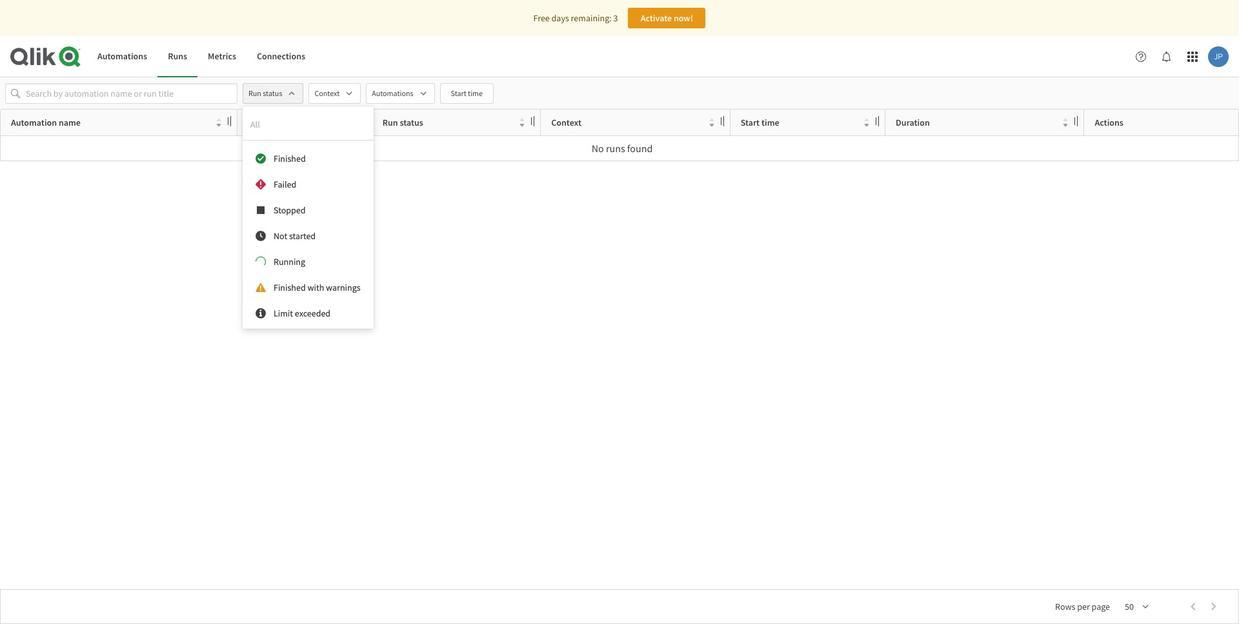 Task type: locate. For each thing, give the bounding box(es) containing it.
menu item for finished
[[250, 148, 274, 169]]

1 vertical spatial run status
[[383, 117, 423, 128]]

0 vertical spatial run
[[248, 88, 261, 98]]

menu item
[[250, 148, 274, 169], [250, 174, 274, 195], [250, 200, 274, 221], [250, 226, 274, 247], [250, 277, 274, 298], [250, 303, 274, 324]]

6 menu item from the top
[[250, 303, 274, 324]]

runs button
[[158, 36, 198, 77]]

free days remaining: 3
[[533, 12, 618, 24]]

not started option
[[243, 223, 373, 249]]

0 vertical spatial time
[[468, 88, 483, 98]]

0 vertical spatial start
[[451, 88, 466, 98]]

list box
[[243, 106, 373, 329]]

0 horizontal spatial run status
[[248, 88, 282, 98]]

3
[[613, 12, 618, 24]]

0 vertical spatial run status
[[248, 88, 282, 98]]

menu item inside failed option
[[250, 174, 274, 195]]

finished with warnings option
[[243, 275, 373, 301]]

0 horizontal spatial run
[[248, 88, 261, 98]]

menu item inside not started option
[[250, 226, 274, 247]]

start
[[451, 88, 466, 98], [741, 117, 760, 128]]

1 vertical spatial start time
[[741, 117, 779, 128]]

0 vertical spatial start time
[[451, 88, 483, 98]]

finished option
[[243, 146, 373, 172]]

menu item left exceeded
[[250, 303, 274, 324]]

with
[[307, 282, 324, 294]]

rows
[[1055, 601, 1075, 613]]

0 horizontal spatial start
[[451, 88, 466, 98]]

4 menu item from the top
[[250, 226, 274, 247]]

menu item up "failed"
[[250, 148, 274, 169]]

menu item inside finished with warnings option
[[250, 277, 274, 298]]

1 vertical spatial status
[[400, 117, 423, 128]]

menu item inside finished option
[[250, 148, 274, 169]]

free
[[533, 12, 550, 24]]

2 finished from the top
[[274, 282, 306, 294]]

failed
[[274, 179, 296, 190]]

duration
[[896, 117, 930, 128]]

menu item down run in progress image
[[250, 277, 274, 298]]

1 vertical spatial start
[[741, 117, 760, 128]]

menu item up stopped
[[250, 174, 274, 195]]

runs
[[168, 50, 187, 62]]

finished
[[274, 153, 306, 165], [274, 282, 306, 294]]

1 finished from the top
[[274, 153, 306, 165]]

2 menu item from the top
[[250, 174, 274, 195]]

automation
[[11, 117, 57, 128]]

page
[[1092, 601, 1110, 613]]

1 horizontal spatial run
[[383, 117, 398, 128]]

0 vertical spatial finished
[[274, 153, 306, 165]]

per
[[1077, 601, 1090, 613]]

0 horizontal spatial status
[[263, 88, 282, 98]]

automations
[[97, 50, 147, 62]]

1 vertical spatial time
[[761, 117, 779, 128]]

1 menu item from the top
[[250, 148, 274, 169]]

menu item for finished with warnings
[[250, 277, 274, 298]]

no runs found
[[592, 142, 653, 155]]

connections button
[[246, 36, 316, 77]]

status
[[263, 88, 282, 98], [400, 117, 423, 128]]

start time
[[451, 88, 483, 98], [741, 117, 779, 128]]

run status
[[248, 88, 282, 98], [383, 117, 423, 128]]

menu item for limit exceeded
[[250, 303, 274, 324]]

1 vertical spatial run
[[383, 117, 398, 128]]

0 horizontal spatial time
[[468, 88, 483, 98]]

title
[[248, 117, 266, 128]]

finished down running on the top
[[274, 282, 306, 294]]

start time inside start time button
[[451, 88, 483, 98]]

1 vertical spatial finished
[[274, 282, 306, 294]]

automation name
[[11, 117, 81, 128]]

run
[[248, 88, 261, 98], [383, 117, 398, 128]]

1 horizontal spatial time
[[761, 117, 779, 128]]

runs
[[606, 142, 625, 155]]

option
[[243, 140, 373, 141]]

finished for finished
[[274, 153, 306, 165]]

finished up "failed"
[[274, 153, 306, 165]]

connections
[[257, 50, 305, 62]]

5 menu item from the top
[[250, 277, 274, 298]]

running
[[274, 256, 305, 268]]

3 menu item from the top
[[250, 200, 274, 221]]

run inside popup button
[[248, 88, 261, 98]]

menu item up not
[[250, 200, 274, 221]]

started
[[289, 230, 316, 242]]

menu item inside the limit exceeded option
[[250, 303, 274, 324]]

0 vertical spatial status
[[263, 88, 282, 98]]

1 horizontal spatial run status
[[383, 117, 423, 128]]

time
[[468, 88, 483, 98], [761, 117, 779, 128]]

exceeded
[[295, 308, 331, 319]]

menu item for not started
[[250, 226, 274, 247]]

tab list
[[87, 36, 316, 77]]

0 horizontal spatial start time
[[451, 88, 483, 98]]

no
[[592, 142, 604, 155]]

1 horizontal spatial start time
[[741, 117, 779, 128]]

not
[[274, 230, 287, 242]]

1 horizontal spatial start
[[741, 117, 760, 128]]

menu item inside stopped option
[[250, 200, 274, 221]]

menu item up run in progress progress bar
[[250, 226, 274, 247]]

running option
[[243, 249, 373, 275]]

days
[[551, 12, 569, 24]]

name
[[59, 117, 81, 128]]



Task type: vqa. For each thing, say whether or not it's contained in the screenshot.
Start time button
yes



Task type: describe. For each thing, give the bounding box(es) containing it.
limit exceeded
[[274, 308, 331, 319]]

1 horizontal spatial status
[[400, 117, 423, 128]]

run in progress image
[[255, 256, 266, 268]]

menu item for failed
[[250, 174, 274, 195]]

not started
[[274, 230, 316, 242]]

automations button
[[87, 36, 158, 77]]

found
[[627, 142, 653, 155]]

activate
[[641, 12, 672, 24]]

time inside button
[[468, 88, 483, 98]]

run status inside run status popup button
[[248, 88, 282, 98]]

actions
[[1095, 117, 1123, 128]]

warnings
[[326, 282, 361, 294]]

finished for finished with warnings
[[274, 282, 306, 294]]

metrics
[[208, 50, 236, 62]]

start inside button
[[451, 88, 466, 98]]

run in progress progress bar
[[255, 256, 266, 268]]

now!
[[674, 12, 693, 24]]

status inside popup button
[[263, 88, 282, 98]]

stopped option
[[243, 197, 373, 223]]

start time button
[[440, 83, 494, 104]]

activate now!
[[641, 12, 693, 24]]

stopped
[[274, 205, 306, 216]]

rows per page
[[1055, 601, 1110, 613]]

metrics button
[[198, 36, 246, 77]]

menu item for stopped
[[250, 200, 274, 221]]

run status button
[[243, 83, 304, 104]]

remaining:
[[571, 12, 612, 24]]

limit
[[274, 308, 293, 319]]

failed option
[[243, 172, 373, 197]]

limit exceeded option
[[243, 301, 373, 327]]

Search by automation name or run title text field
[[26, 83, 217, 104]]

tab list containing automations
[[87, 36, 316, 77]]

activate now! link
[[628, 8, 706, 28]]

context
[[551, 117, 581, 128]]

list box containing finished
[[243, 106, 373, 329]]

finished with warnings
[[274, 282, 361, 294]]



